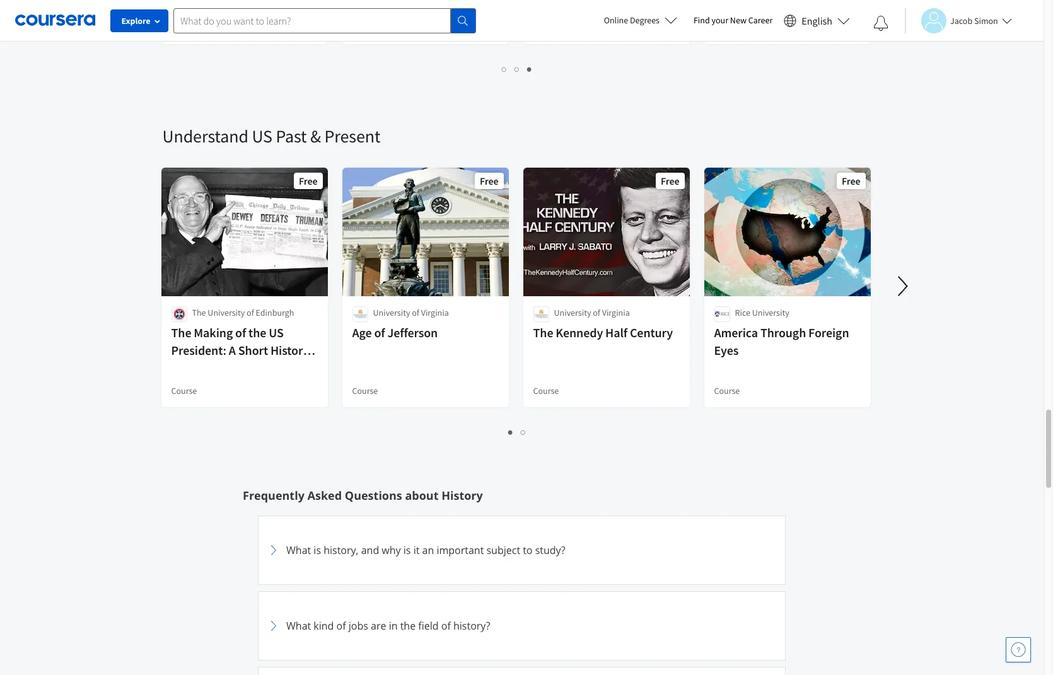Task type: vqa. For each thing, say whether or not it's contained in the screenshot.
second University Of Virginia from left
yes



Task type: locate. For each thing, give the bounding box(es) containing it.
university up 'through'
[[753, 307, 790, 319]]

is
[[314, 544, 321, 558], [404, 544, 411, 558]]

what
[[286, 544, 311, 558], [286, 620, 311, 633]]

age of jefferson
[[352, 325, 438, 341]]

1 button for second list from the bottom of the page
[[498, 62, 511, 76]]

understand us past & present link
[[162, 125, 381, 148]]

university up the making
[[208, 307, 245, 319]]

about
[[405, 488, 439, 503]]

free for the making of the us president: a short history in five elections
[[299, 175, 318, 187]]

the for the university of edinburgh
[[192, 307, 206, 319]]

1 horizontal spatial virginia
[[602, 307, 630, 319]]

0 horizontal spatial 1
[[502, 63, 507, 75]]

chevron right image
[[266, 543, 281, 558], [266, 619, 281, 634]]

chevron right image down frequently
[[266, 543, 281, 558]]

chevron right image left "kind"
[[266, 619, 281, 634]]

virginia up jefferson
[[421, 307, 449, 319]]

what left "kind"
[[286, 620, 311, 633]]

0 horizontal spatial history
[[271, 343, 309, 358]]

of left jobs
[[337, 620, 346, 633]]

1 virginia from the left
[[421, 307, 449, 319]]

simon
[[975, 15, 999, 26]]

0 vertical spatial 1 button
[[498, 62, 511, 76]]

the down university of virginia icon
[[533, 325, 554, 341]]

in left five
[[171, 360, 182, 376]]

virginia for half
[[602, 307, 630, 319]]

chevron right image inside what is history, and why is it an important subject to study? dropdown button
[[266, 543, 281, 558]]

history right the short
[[271, 343, 309, 358]]

1 vertical spatial in
[[389, 620, 398, 633]]

the inside the making of the us president: a short history in five elections
[[171, 325, 191, 341]]

what kind of jobs are in the field of history?
[[286, 620, 490, 633]]

1 list from the top
[[162, 62, 872, 76]]

0 horizontal spatial in
[[171, 360, 182, 376]]

history
[[271, 343, 309, 358], [442, 488, 483, 503]]

1 chevron right image from the top
[[266, 543, 281, 558]]

understand us past & present
[[162, 125, 381, 148]]

understand us past & present carousel element
[[156, 87, 1054, 450]]

2 button
[[511, 62, 524, 76], [517, 425, 530, 440]]

rice university
[[735, 307, 790, 319]]

1 vertical spatial 2 button
[[517, 425, 530, 440]]

in right are
[[389, 620, 398, 633]]

2 horizontal spatial course link
[[703, 0, 872, 45]]

0 horizontal spatial the
[[171, 325, 191, 341]]

list item
[[258, 668, 786, 676]]

2 university of virginia from the left
[[554, 307, 630, 319]]

the for the kennedy half century
[[533, 325, 554, 341]]

university up age of jefferson
[[373, 307, 410, 319]]

what is history, and why is it an important subject to study? button
[[266, 524, 778, 577]]

history right about
[[442, 488, 483, 503]]

what inside what is history, and why is it an important subject to study? dropdown button
[[286, 544, 311, 558]]

rice
[[735, 307, 751, 319]]

1 vertical spatial 1 button
[[505, 425, 517, 440]]

2 inside understand us past & present carousel element
[[521, 427, 526, 439]]

1 horizontal spatial is
[[404, 544, 411, 558]]

short
[[238, 343, 268, 358]]

the
[[192, 307, 206, 319], [171, 325, 191, 341], [533, 325, 554, 341]]

0 vertical spatial in
[[171, 360, 182, 376]]

0 horizontal spatial virginia
[[421, 307, 449, 319]]

find
[[694, 15, 710, 26]]

university
[[208, 307, 245, 319], [373, 307, 410, 319], [554, 307, 591, 319], [753, 307, 790, 319]]

2 what from the top
[[286, 620, 311, 633]]

of up a
[[235, 325, 246, 341]]

0 vertical spatial us
[[252, 125, 273, 148]]

university of virginia image
[[533, 307, 549, 322]]

of
[[247, 307, 254, 319], [412, 307, 420, 319], [593, 307, 601, 319], [235, 325, 246, 341], [374, 325, 385, 341], [337, 620, 346, 633], [442, 620, 451, 633]]

the inside dropdown button
[[400, 620, 416, 633]]

0 horizontal spatial is
[[314, 544, 321, 558]]

0 horizontal spatial course link
[[160, 0, 329, 45]]

free for the kennedy half century
[[661, 175, 680, 187]]

the university of edinburgh image
[[171, 307, 187, 322]]

foreign
[[809, 325, 850, 341]]

what is history, and why is it an important subject to study? list item
[[258, 516, 786, 586]]

frequently
[[243, 488, 305, 503]]

the left field
[[400, 620, 416, 633]]

past
[[276, 125, 307, 148]]

0 vertical spatial the
[[249, 325, 266, 341]]

the right the university of edinburgh image
[[192, 307, 206, 319]]

course link
[[160, 0, 329, 45], [341, 0, 510, 45], [703, 0, 872, 45]]

what inside dropdown button
[[286, 620, 311, 633]]

the for the making of the us president: a short history in five elections
[[171, 325, 191, 341]]

None search field
[[174, 8, 476, 33]]

is left the history,
[[314, 544, 321, 558]]

1 vertical spatial 2
[[521, 427, 526, 439]]

1 button
[[498, 62, 511, 76], [505, 425, 517, 440]]

in inside dropdown button
[[389, 620, 398, 633]]

university of virginia for half
[[554, 307, 630, 319]]

university of virginia
[[373, 307, 449, 319], [554, 307, 630, 319]]

2 for second list from the bottom of the page 1 button's 2 button
[[515, 63, 520, 75]]

2 university from the left
[[373, 307, 410, 319]]

0 vertical spatial history
[[271, 343, 309, 358]]

the up the short
[[249, 325, 266, 341]]

1 horizontal spatial 1
[[509, 427, 514, 439]]

free
[[299, 175, 318, 187], [480, 175, 499, 187], [661, 175, 680, 187], [842, 175, 861, 187]]

1 vertical spatial history
[[442, 488, 483, 503]]

virginia up half
[[602, 307, 630, 319]]

chevron down image
[[48, 19, 57, 28]]

coursera image
[[15, 10, 95, 30]]

what for what kind of jobs are in the field of history?
[[286, 620, 311, 633]]

us down edinburgh
[[269, 325, 284, 341]]

in inside the making of the us president: a short history in five elections
[[171, 360, 182, 376]]

us left past at the left of page
[[252, 125, 273, 148]]

1 inside understand us past & present carousel element
[[509, 427, 514, 439]]

university of virginia up jefferson
[[373, 307, 449, 319]]

it
[[414, 544, 420, 558]]

1 vertical spatial chevron right image
[[266, 619, 281, 634]]

1 horizontal spatial in
[[389, 620, 398, 633]]

what left the history,
[[286, 544, 311, 558]]

1 horizontal spatial 2
[[521, 427, 526, 439]]

university up kennedy
[[554, 307, 591, 319]]

0 horizontal spatial the
[[249, 325, 266, 341]]

2
[[515, 63, 520, 75], [521, 427, 526, 439]]

edinburgh
[[256, 307, 294, 319]]

1 free from the left
[[299, 175, 318, 187]]

3 free from the left
[[661, 175, 680, 187]]

age
[[352, 325, 372, 341]]

1 horizontal spatial university of virginia
[[554, 307, 630, 319]]

0 vertical spatial list
[[162, 62, 872, 76]]

0 vertical spatial 2 button
[[511, 62, 524, 76]]

important
[[437, 544, 484, 558]]

2 virginia from the left
[[602, 307, 630, 319]]

jacob simon button
[[905, 8, 1013, 33]]

us inside the making of the us president: a short history in five elections
[[269, 325, 284, 341]]

1 vertical spatial the
[[400, 620, 416, 633]]

0 vertical spatial chevron right image
[[266, 543, 281, 558]]

0 horizontal spatial university of virginia
[[373, 307, 449, 319]]

2 free from the left
[[480, 175, 499, 187]]

chevron right image inside the what kind of jobs are in the field of history? dropdown button
[[266, 619, 281, 634]]

0 vertical spatial 2
[[515, 63, 520, 75]]

is left the it
[[404, 544, 411, 558]]

1 horizontal spatial history
[[442, 488, 483, 503]]

2 chevron right image from the top
[[266, 619, 281, 634]]

1 vertical spatial list
[[162, 425, 872, 440]]

1 horizontal spatial the
[[400, 620, 416, 633]]

in
[[171, 360, 182, 376], [389, 620, 398, 633]]

us
[[252, 125, 273, 148], [269, 325, 284, 341]]

1 vertical spatial what
[[286, 620, 311, 633]]

jacob
[[951, 15, 973, 26]]

university of virginia up the kennedy half century
[[554, 307, 630, 319]]

1 what from the top
[[286, 544, 311, 558]]

0 vertical spatial 1
[[502, 63, 507, 75]]

2 course link from the left
[[341, 0, 510, 45]]

1 university of virginia from the left
[[373, 307, 449, 319]]

1 horizontal spatial the
[[192, 307, 206, 319]]

course
[[171, 22, 197, 33], [352, 22, 378, 33], [715, 22, 740, 33], [171, 386, 197, 397], [352, 386, 378, 397], [533, 386, 559, 397], [715, 386, 740, 397]]

1
[[502, 63, 507, 75], [509, 427, 514, 439]]

of inside the making of the us president: a short history in five elections
[[235, 325, 246, 341]]

list
[[162, 62, 872, 76], [162, 425, 872, 440]]

3 university from the left
[[554, 307, 591, 319]]

2 horizontal spatial the
[[533, 325, 554, 341]]

0 horizontal spatial 2
[[515, 63, 520, 75]]

&
[[310, 125, 321, 148]]

1 for 2 button in the understand us past & present carousel element
[[509, 427, 514, 439]]

list inside understand us past & present carousel element
[[162, 425, 872, 440]]

4 free from the left
[[842, 175, 861, 187]]

what for what is history, and why is it an important subject to study?
[[286, 544, 311, 558]]

2 button inside understand us past & present carousel element
[[517, 425, 530, 440]]

jobs
[[349, 620, 368, 633]]

are
[[371, 620, 386, 633]]

1 horizontal spatial course link
[[341, 0, 510, 45]]

0 vertical spatial what
[[286, 544, 311, 558]]

next slide image
[[888, 271, 918, 302]]

the down the university of edinburgh image
[[171, 325, 191, 341]]

1 vertical spatial us
[[269, 325, 284, 341]]

the
[[249, 325, 266, 341], [400, 620, 416, 633]]

help center image
[[1011, 643, 1027, 658]]

virginia
[[421, 307, 449, 319], [602, 307, 630, 319]]

1 vertical spatial 1
[[509, 427, 514, 439]]

2 list from the top
[[162, 425, 872, 440]]

america through foreign eyes
[[715, 325, 850, 358]]

america
[[715, 325, 758, 341]]



Task type: describe. For each thing, give the bounding box(es) containing it.
the kennedy half century
[[533, 325, 673, 341]]

eyes
[[715, 343, 739, 358]]

free for age of jefferson
[[480, 175, 499, 187]]

1 university from the left
[[208, 307, 245, 319]]

find your new career
[[694, 15, 773, 26]]

kind
[[314, 620, 334, 633]]

subject
[[487, 544, 521, 558]]

questions
[[345, 488, 402, 503]]

online degrees
[[604, 15, 660, 26]]

new
[[731, 15, 747, 26]]

jefferson
[[388, 325, 438, 341]]

1 course link from the left
[[160, 0, 329, 45]]

president:
[[171, 343, 226, 358]]

study?
[[535, 544, 566, 558]]

a
[[229, 343, 236, 358]]

1 button for list within the understand us past & present carousel element
[[505, 425, 517, 440]]

2 for 2 button in the understand us past & present carousel element
[[521, 427, 526, 439]]

free for america through foreign eyes
[[842, 175, 861, 187]]

online degrees button
[[594, 6, 688, 34]]

university of virginia for jefferson
[[373, 307, 449, 319]]

of right field
[[442, 620, 451, 633]]

career
[[749, 15, 773, 26]]

of up jefferson
[[412, 307, 420, 319]]

of right age
[[374, 325, 385, 341]]

explore button
[[110, 9, 168, 32]]

five
[[184, 360, 206, 376]]

understand
[[162, 125, 249, 148]]

your
[[712, 15, 729, 26]]

of left edinburgh
[[247, 307, 254, 319]]

3
[[527, 63, 533, 75]]

english
[[802, 14, 833, 27]]

of up the kennedy half century
[[593, 307, 601, 319]]

online
[[604, 15, 629, 26]]

making
[[194, 325, 233, 341]]

present
[[325, 125, 381, 148]]

2 is from the left
[[404, 544, 411, 558]]

find your new career link
[[688, 13, 779, 28]]

4 university from the left
[[753, 307, 790, 319]]

2 button for list within the understand us past & present carousel element's 1 button
[[517, 425, 530, 440]]

what is history, and why is it an important subject to study?
[[286, 544, 566, 558]]

rice university image
[[715, 307, 730, 322]]

1 is from the left
[[314, 544, 321, 558]]

explore
[[121, 15, 150, 26]]

elections
[[209, 360, 258, 376]]

field
[[419, 620, 439, 633]]

chevron right image for what is history, and why is it an important subject to study?
[[266, 543, 281, 558]]

half
[[606, 325, 628, 341]]

1 for second list from the bottom of the page 1 button's 2 button
[[502, 63, 507, 75]]

chevron right image for what kind of jobs are in the field of history?
[[266, 619, 281, 634]]

frequently asked questions about history
[[243, 488, 483, 503]]

kennedy
[[556, 325, 603, 341]]

the university of edinburgh
[[192, 307, 294, 319]]

jacob simon
[[951, 15, 999, 26]]

asked
[[308, 488, 342, 503]]

show notifications image
[[874, 16, 889, 31]]

the inside the making of the us president: a short history in five elections
[[249, 325, 266, 341]]

the making of the us president: a short history in five elections
[[171, 325, 309, 376]]

degrees
[[630, 15, 660, 26]]

english button
[[779, 0, 856, 41]]

history,
[[324, 544, 359, 558]]

3 button
[[524, 62, 536, 76]]

what kind of jobs are in the field of history? list item
[[258, 592, 786, 661]]

collapsed list
[[258, 516, 786, 676]]

to
[[523, 544, 533, 558]]

history inside the making of the us president: a short history in five elections
[[271, 343, 309, 358]]

through
[[761, 325, 806, 341]]

and
[[361, 544, 379, 558]]

2 button for second list from the bottom of the page 1 button
[[511, 62, 524, 76]]

3 course link from the left
[[703, 0, 872, 45]]

century
[[630, 325, 673, 341]]

virginia for jefferson
[[421, 307, 449, 319]]

history?
[[454, 620, 490, 633]]

what kind of jobs are in the field of history? button
[[266, 600, 778, 653]]

What do you want to learn? text field
[[174, 8, 451, 33]]

university of virginia image
[[352, 307, 368, 322]]

why
[[382, 544, 401, 558]]

an
[[422, 544, 434, 558]]



